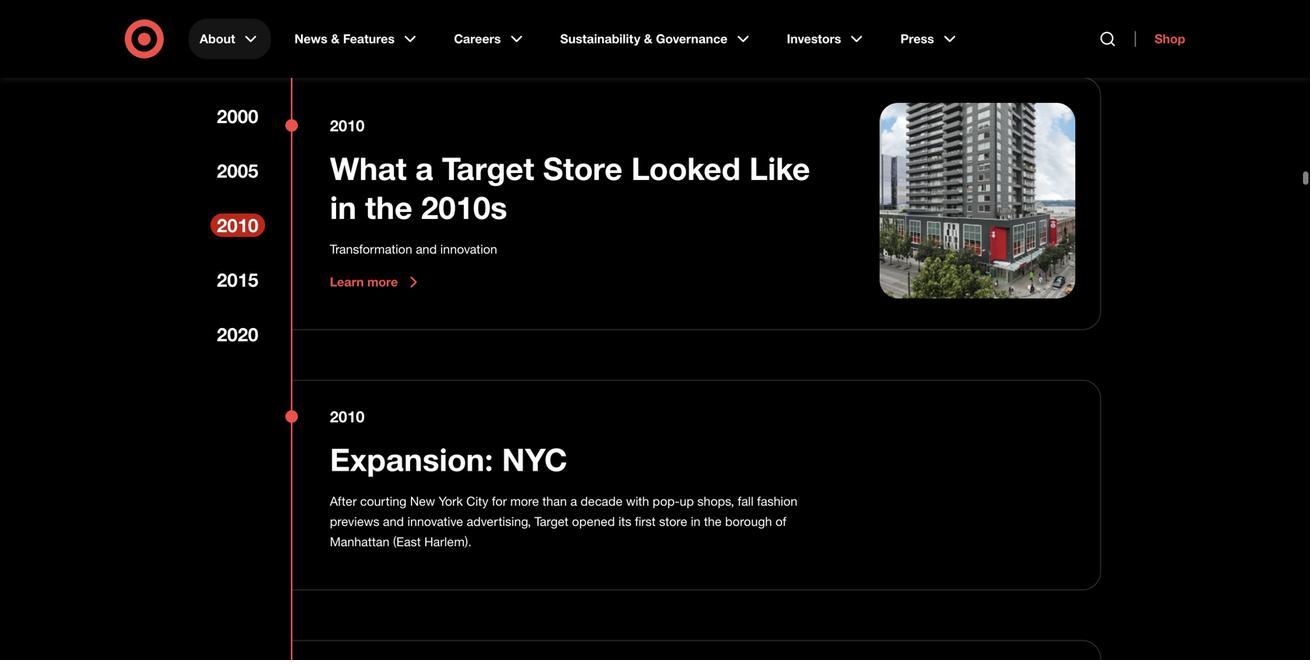 Task type: describe. For each thing, give the bounding box(es) containing it.
(east
[[393, 535, 421, 550]]

in inside what a target store looked like in the 2010s
[[330, 189, 356, 227]]

1 vertical spatial 2010
[[217, 214, 258, 237]]

opened
[[572, 514, 615, 530]]

more inside after courting new york city for more than a decade with pop-up shops, fall fashion previews and innovative advertising, target opened its first store in the borough of manhattan (east harlem).
[[510, 494, 539, 509]]

about
[[200, 31, 235, 46]]

target inside after courting new york city for more than a decade with pop-up shops, fall fashion previews and innovative advertising, target opened its first store in the borough of manhattan (east harlem).
[[535, 514, 569, 530]]

target inside what a target store looked like in the 2010s
[[442, 150, 534, 188]]

manhattan
[[330, 535, 390, 550]]

nyc
[[502, 441, 567, 479]]

news
[[295, 31, 328, 46]]

looked
[[631, 150, 741, 188]]

features
[[343, 31, 395, 46]]

2000
[[217, 105, 258, 128]]

2005
[[217, 159, 258, 182]]

previews
[[330, 514, 379, 530]]

fall
[[738, 494, 754, 509]]

advertising,
[[467, 514, 531, 530]]

1 horizontal spatial and
[[416, 242, 437, 257]]

after
[[330, 494, 357, 509]]

of
[[776, 514, 786, 530]]

what a target store looked like in the 2010s
[[330, 150, 810, 227]]

careers
[[454, 31, 501, 46]]

than
[[543, 494, 567, 509]]

2000 link
[[211, 104, 265, 128]]

and inside after courting new york city for more than a decade with pop-up shops, fall fashion previews and innovative advertising, target opened its first store in the borough of manhattan (east harlem).
[[383, 514, 404, 530]]

expansion: nyc
[[330, 441, 567, 479]]

about link
[[189, 19, 271, 59]]

investors link
[[776, 19, 877, 59]]

& for features
[[331, 31, 340, 46]]

press link
[[890, 19, 970, 59]]

fashion
[[757, 494, 798, 509]]

shop
[[1155, 31, 1185, 46]]

store
[[659, 514, 687, 530]]

learn more
[[330, 275, 398, 290]]

a inside after courting new york city for more than a decade with pop-up shops, fall fashion previews and innovative advertising, target opened its first store in the borough of manhattan (east harlem).
[[570, 494, 577, 509]]

pop-
[[653, 494, 680, 509]]

harlem).
[[424, 535, 472, 550]]

2020
[[217, 323, 258, 346]]

press
[[901, 31, 934, 46]]

2020 link
[[211, 323, 265, 346]]

innovation
[[440, 242, 497, 257]]

york
[[439, 494, 463, 509]]

new
[[410, 494, 435, 509]]

2010s
[[421, 189, 507, 227]]

learn more button
[[330, 273, 423, 292]]

courting
[[360, 494, 407, 509]]



Task type: vqa. For each thing, say whether or not it's contained in the screenshot.
Learn at the top of the page
yes



Task type: locate. For each thing, give the bounding box(es) containing it.
target
[[442, 150, 534, 188], [535, 514, 569, 530]]

first
[[635, 514, 656, 530]]

news & features
[[295, 31, 395, 46]]

like
[[749, 150, 810, 188]]

in
[[330, 189, 356, 227], [691, 514, 701, 530]]

governance
[[656, 31, 728, 46]]

2010 for transformation and innovation
[[330, 116, 365, 135]]

the inside what a target store looked like in the 2010s
[[365, 189, 413, 227]]

1 vertical spatial in
[[691, 514, 701, 530]]

0 vertical spatial 2010
[[330, 116, 365, 135]]

& for governance
[[644, 31, 653, 46]]

1 vertical spatial and
[[383, 514, 404, 530]]

& left the governance on the top right of page
[[644, 31, 653, 46]]

and left innovation at the top of page
[[416, 242, 437, 257]]

more
[[367, 275, 398, 290], [510, 494, 539, 509]]

1 & from the left
[[331, 31, 340, 46]]

and
[[416, 242, 437, 257], [383, 514, 404, 530]]

more right for
[[510, 494, 539, 509]]

0 vertical spatial and
[[416, 242, 437, 257]]

in inside after courting new york city for more than a decade with pop-up shops, fall fashion previews and innovative advertising, target opened its first store in the borough of manhattan (east harlem).
[[691, 514, 701, 530]]

expansion:
[[330, 441, 493, 479]]

shops,
[[697, 494, 734, 509]]

the
[[365, 189, 413, 227], [704, 514, 722, 530]]

decade
[[581, 494, 623, 509]]

2010
[[330, 116, 365, 135], [217, 214, 258, 237], [330, 407, 365, 426]]

1 vertical spatial the
[[704, 514, 722, 530]]

1 horizontal spatial the
[[704, 514, 722, 530]]

2010 down 2005
[[217, 214, 258, 237]]

1 vertical spatial target
[[535, 514, 569, 530]]

investors
[[787, 31, 841, 46]]

0 horizontal spatial in
[[330, 189, 356, 227]]

0 horizontal spatial and
[[383, 514, 404, 530]]

what
[[330, 150, 407, 188]]

learn
[[330, 275, 364, 290]]

1 horizontal spatial more
[[510, 494, 539, 509]]

0 horizontal spatial more
[[367, 275, 398, 290]]

0 vertical spatial target
[[442, 150, 534, 188]]

in down what
[[330, 189, 356, 227]]

more down transformation
[[367, 275, 398, 290]]

and down the courting at bottom
[[383, 514, 404, 530]]

for
[[492, 494, 507, 509]]

2010 link
[[211, 214, 265, 237]]

transformation and innovation
[[330, 242, 497, 257]]

sustainability
[[560, 31, 641, 46]]

1 vertical spatial a
[[570, 494, 577, 509]]

2015
[[217, 269, 258, 291]]

more inside the learn more "button"
[[367, 275, 398, 290]]

its
[[619, 514, 631, 530]]

1 vertical spatial more
[[510, 494, 539, 509]]

what a target store looked like in the 2010s button
[[330, 149, 842, 227]]

a right than
[[570, 494, 577, 509]]

innovative
[[407, 514, 463, 530]]

2005 link
[[211, 159, 265, 182]]

2 vertical spatial 2010
[[330, 407, 365, 426]]

0 vertical spatial more
[[367, 275, 398, 290]]

2 & from the left
[[644, 31, 653, 46]]

target down than
[[535, 514, 569, 530]]

0 horizontal spatial a
[[415, 150, 433, 188]]

with
[[626, 494, 649, 509]]

a inside what a target store looked like in the 2010s
[[415, 150, 433, 188]]

0 vertical spatial in
[[330, 189, 356, 227]]

1 horizontal spatial &
[[644, 31, 653, 46]]

up
[[680, 494, 694, 509]]

1 horizontal spatial a
[[570, 494, 577, 509]]

2010 up what
[[330, 116, 365, 135]]

news & features link
[[284, 19, 431, 59]]

1 horizontal spatial in
[[691, 514, 701, 530]]

&
[[331, 31, 340, 46], [644, 31, 653, 46]]

& inside "link"
[[644, 31, 653, 46]]

0 vertical spatial the
[[365, 189, 413, 227]]

0 vertical spatial a
[[415, 150, 433, 188]]

2010 for after courting new york city for more than a decade with pop-up shops, fall fashion previews and innovative advertising, target opened its first store in the borough of manhattan (east harlem).
[[330, 407, 365, 426]]

after courting new york city for more than a decade with pop-up shops, fall fashion previews and innovative advertising, target opened its first store in the borough of manhattan (east harlem).
[[330, 494, 798, 550]]

in down up
[[691, 514, 701, 530]]

the inside after courting new york city for more than a decade with pop-up shops, fall fashion previews and innovative advertising, target opened its first store in the borough of manhattan (east harlem).
[[704, 514, 722, 530]]

shop link
[[1135, 31, 1185, 47]]

borough
[[725, 514, 772, 530]]

the down shops,
[[704, 514, 722, 530]]

city
[[466, 494, 489, 509]]

0 horizontal spatial &
[[331, 31, 340, 46]]

target up 2010s
[[442, 150, 534, 188]]

sustainability & governance
[[560, 31, 728, 46]]

2010 up expansion:
[[330, 407, 365, 426]]

the down what
[[365, 189, 413, 227]]

0 horizontal spatial the
[[365, 189, 413, 227]]

a
[[415, 150, 433, 188], [570, 494, 577, 509]]

2015 link
[[211, 268, 265, 292]]

& right the news
[[331, 31, 340, 46]]

sustainability & governance link
[[549, 19, 763, 59]]

store
[[543, 150, 623, 188]]

careers link
[[443, 19, 537, 59]]

a up 2010s
[[415, 150, 433, 188]]

transformation
[[330, 242, 412, 257]]

a large building with a red sign image
[[880, 103, 1076, 299]]



